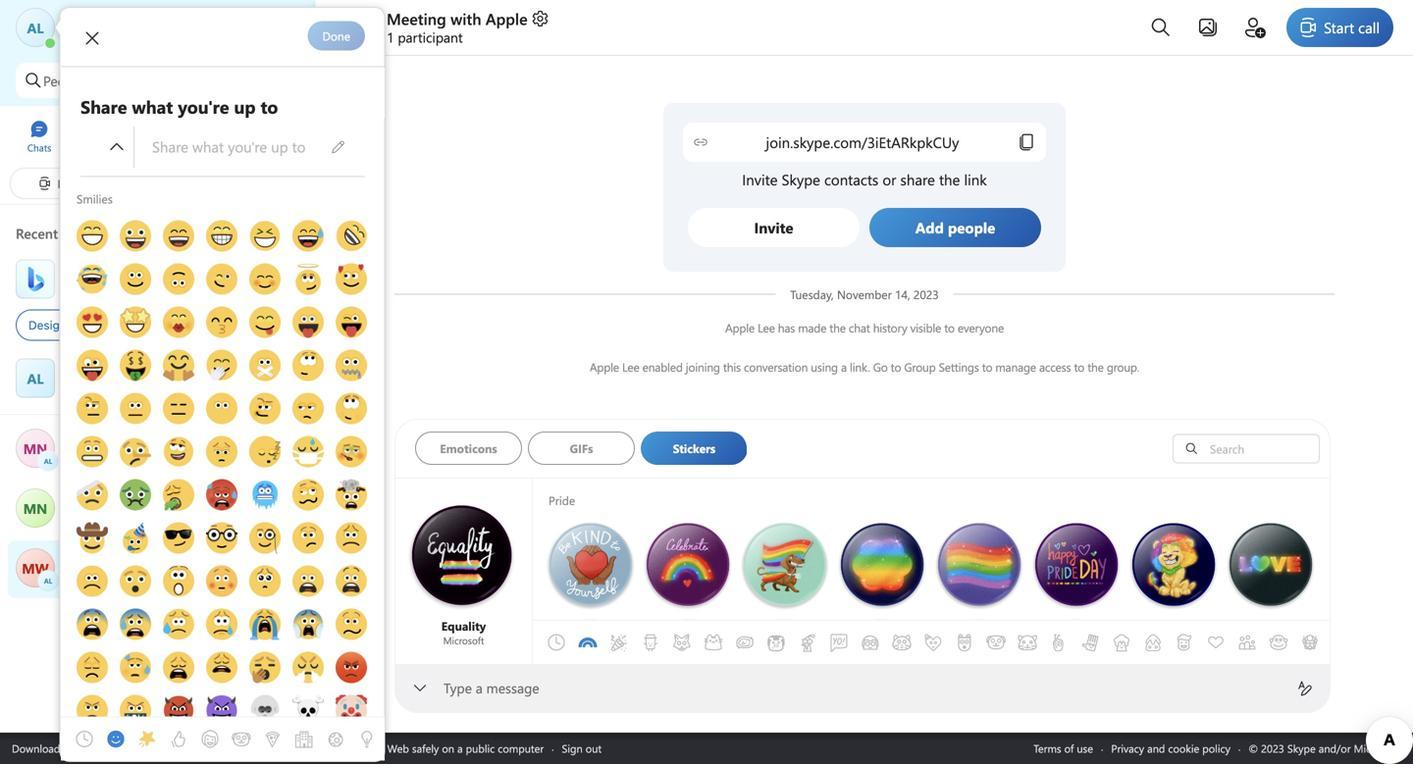 Task type: describe. For each thing, give the bounding box(es) containing it.
link.
[[850, 359, 870, 375]]

group.
[[1107, 359, 1140, 375]]

1 vertical spatial this
[[723, 359, 741, 375]]

a right the 'on' on the bottom
[[457, 742, 463, 756]]

set
[[63, 32, 79, 48]]

privacy and cookie policy link
[[1111, 742, 1231, 756]]

use
[[1077, 742, 1093, 756]]

Edit mood message text field
[[150, 136, 327, 158]]

apple for apple lee enabled joining this conversation using a link. go to group settings to manage access to the group.
[[590, 359, 619, 375]]

joining
[[686, 359, 720, 375]]

apple lee enabled joining this conversation using a link. go to group settings to manage access to the group.
[[590, 359, 1140, 375]]

group
[[904, 359, 936, 375]]

using
[[310, 742, 337, 756]]

apple for apple lee has made the chat history visible to everyone
[[725, 320, 755, 336]]

a right type
[[476, 679, 483, 697]]

history
[[873, 320, 907, 336]]

conversation
[[744, 359, 808, 375]]

of
[[1065, 742, 1074, 756]]

a left link.
[[841, 359, 847, 375]]

logo
[[79, 318, 103, 332]]

set a status button
[[63, 27, 257, 48]]

privacy and cookie policy
[[1111, 742, 1231, 756]]

privacy
[[1111, 742, 1145, 756]]

lee for has made the chat history visible to everyone
[[758, 320, 775, 336]]

today?
[[280, 282, 319, 300]]

safely
[[412, 742, 439, 756]]

language (en-us)
[[206, 742, 292, 756]]

is
[[118, 282, 127, 300]]

lee for enabled joining this conversation using a link. go to group settings to manage access to the group.
[[622, 359, 639, 375]]

desktop
[[63, 742, 103, 756]]

on
[[442, 742, 454, 756]]

a left logo
[[70, 318, 76, 332]]

shop
[[172, 318, 199, 332]]

settings
[[939, 359, 979, 375]]

to right go
[[891, 359, 901, 375]]

policy
[[1203, 742, 1231, 756]]

us)
[[275, 742, 292, 756]]

terms
[[1034, 742, 1062, 756]]

using skype for web safely on a public computer link
[[310, 742, 544, 756]]

help
[[226, 282, 251, 300]]

[draft]
[[65, 380, 101, 398]]

!
[[156, 282, 160, 300]]

web
[[206, 71, 231, 90]]

meeting with apple button
[[387, 8, 550, 29]]

to right visible
[[944, 320, 955, 336]]

meeting with apple
[[387, 8, 528, 29]]

bing
[[130, 282, 156, 300]]

Type a message text field
[[444, 679, 1282, 699]]

app
[[105, 742, 125, 756]]

0 vertical spatial apple
[[486, 8, 528, 29]]

feedback link
[[143, 742, 188, 756]]

i
[[219, 282, 222, 300]]

visible
[[910, 320, 941, 336]]

people, groups, messages, web button
[[16, 63, 260, 98]]

with
[[451, 8, 481, 29]]

cookie
[[1168, 742, 1200, 756]]

set a status
[[63, 32, 122, 48]]

answer
[[106, 510, 147, 528]]

(en-
[[256, 742, 275, 756]]

apple lee has made the chat history visible to everyone
[[725, 320, 1004, 336]]

to right access
[[1074, 359, 1085, 375]]

message
[[487, 679, 539, 697]]

``````
[[101, 380, 122, 398]]

to right settings
[[982, 359, 993, 375]]

made
[[798, 320, 827, 336]]

enabled
[[643, 359, 683, 375]]

hey, this is bing ! how can i help you today?
[[65, 282, 322, 300]]

can
[[194, 282, 215, 300]]

download
[[12, 742, 60, 756]]



Task type: vqa. For each thing, say whether or not it's contained in the screenshot.
App
yes



Task type: locate. For each thing, give the bounding box(es) containing it.
design a logo for a coffee shop
[[28, 318, 199, 332]]

design
[[28, 318, 66, 332]]

manage
[[996, 359, 1036, 375]]

2 vertical spatial apple
[[590, 359, 619, 375]]

using skype for web safely on a public computer
[[310, 742, 544, 756]]

lee left has
[[758, 320, 775, 336]]

lee
[[758, 320, 775, 336], [622, 359, 639, 375]]

how
[[164, 282, 191, 300]]

people, groups, messages, web
[[43, 71, 231, 90]]

skype
[[340, 742, 368, 756]]

feedback
[[143, 742, 188, 756]]

terms of use
[[1034, 742, 1093, 756]]

lee left enabled
[[622, 359, 639, 375]]

a left coffee
[[125, 318, 131, 332]]

no
[[84, 510, 102, 528]]

using
[[811, 359, 838, 375]]

type a message
[[444, 679, 539, 697]]

a right set
[[82, 32, 88, 48]]

for right logo
[[106, 318, 121, 332]]

[draft] ``````
[[65, 380, 122, 398]]

status
[[92, 32, 122, 48]]

language
[[206, 742, 253, 756]]

0 horizontal spatial this
[[93, 282, 114, 300]]

1 vertical spatial apple
[[725, 320, 755, 336]]

1 horizontal spatial for
[[371, 742, 384, 756]]

type
[[444, 679, 472, 697]]

apple right the with
[[486, 8, 528, 29]]

coffee
[[134, 318, 169, 332]]

tab list
[[0, 111, 315, 165], [415, 432, 1139, 471], [541, 621, 1413, 664], [69, 690, 508, 765]]

no answer button
[[0, 481, 315, 539]]

0 vertical spatial this
[[93, 282, 114, 300]]

0 horizontal spatial apple
[[486, 8, 528, 29]]

everyone
[[958, 320, 1004, 336]]

you
[[255, 282, 277, 300]]

for
[[106, 318, 121, 332], [371, 742, 384, 756]]

0 vertical spatial the
[[830, 320, 846, 336]]

and
[[1147, 742, 1165, 756]]

out
[[586, 742, 602, 756]]

download desktop app link
[[12, 742, 125, 756]]

1 horizontal spatial apple
[[590, 359, 619, 375]]

download desktop app
[[12, 742, 125, 756]]

this
[[93, 282, 114, 300], [723, 359, 741, 375]]

apple
[[486, 8, 528, 29], [725, 320, 755, 336], [590, 359, 619, 375]]

1 vertical spatial the
[[1088, 359, 1104, 375]]

people,
[[43, 71, 87, 90]]

public
[[466, 742, 495, 756]]

the left the chat
[[830, 320, 846, 336]]

messages,
[[140, 71, 202, 90]]

1 vertical spatial lee
[[622, 359, 639, 375]]

access
[[1039, 359, 1071, 375]]

no answer
[[84, 510, 147, 528]]

computer
[[498, 742, 544, 756]]

has
[[778, 320, 795, 336]]

language (en-us) link
[[206, 742, 292, 756]]

1 horizontal spatial lee
[[758, 320, 775, 336]]

sign out
[[562, 742, 602, 756]]

0 vertical spatial for
[[106, 318, 121, 332]]

Search text field
[[1205, 440, 1314, 458]]

for left the web
[[371, 742, 384, 756]]

to
[[944, 320, 955, 336], [891, 359, 901, 375], [982, 359, 993, 375], [1074, 359, 1085, 375]]

meeting
[[387, 8, 446, 29]]

chat
[[849, 320, 870, 336]]

apple left enabled
[[590, 359, 619, 375]]

this right joining
[[723, 359, 741, 375]]

this left "is"
[[93, 282, 114, 300]]

1 horizontal spatial this
[[723, 359, 741, 375]]

sign
[[562, 742, 583, 756]]

2 horizontal spatial apple
[[725, 320, 755, 336]]

terms of use link
[[1034, 742, 1093, 756]]

0 horizontal spatial the
[[830, 320, 846, 336]]

the
[[830, 320, 846, 336], [1088, 359, 1104, 375]]

groups,
[[91, 71, 136, 90]]

apple left has
[[725, 320, 755, 336]]

go
[[873, 359, 888, 375]]

a inside button
[[82, 32, 88, 48]]

1 horizontal spatial the
[[1088, 359, 1104, 375]]

1 vertical spatial for
[[371, 742, 384, 756]]

0 horizontal spatial for
[[106, 318, 121, 332]]

a
[[82, 32, 88, 48], [70, 318, 76, 332], [125, 318, 131, 332], [841, 359, 847, 375], [476, 679, 483, 697], [457, 742, 463, 756]]

hey,
[[65, 282, 90, 300]]

sign out link
[[562, 742, 602, 756]]

0 horizontal spatial lee
[[622, 359, 639, 375]]

the left group. in the top right of the page
[[1088, 359, 1104, 375]]

web
[[387, 742, 409, 756]]

0 vertical spatial lee
[[758, 320, 775, 336]]



